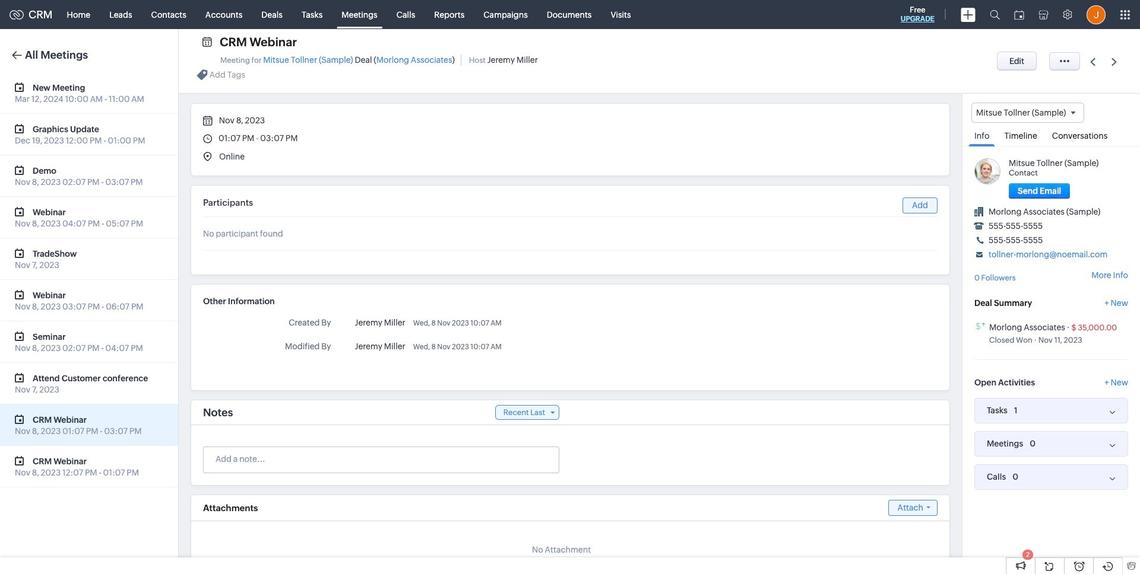 Task type: vqa. For each thing, say whether or not it's contained in the screenshot.
Search All Reports text field
no



Task type: locate. For each thing, give the bounding box(es) containing it.
search element
[[983, 0, 1007, 29]]

profile image
[[1087, 5, 1106, 24]]

None button
[[997, 52, 1037, 71], [1009, 184, 1070, 199], [997, 52, 1037, 71], [1009, 184, 1070, 199]]

None field
[[972, 103, 1085, 123]]

Add a note... field
[[204, 454, 558, 466]]



Task type: describe. For each thing, give the bounding box(es) containing it.
create menu element
[[954, 0, 983, 29]]

create menu image
[[961, 7, 976, 22]]

profile element
[[1080, 0, 1113, 29]]

logo image
[[10, 10, 24, 19]]

previous record image
[[1090, 58, 1096, 66]]

calendar image
[[1014, 10, 1024, 19]]

search image
[[990, 10, 1000, 20]]

next record image
[[1112, 58, 1119, 66]]



